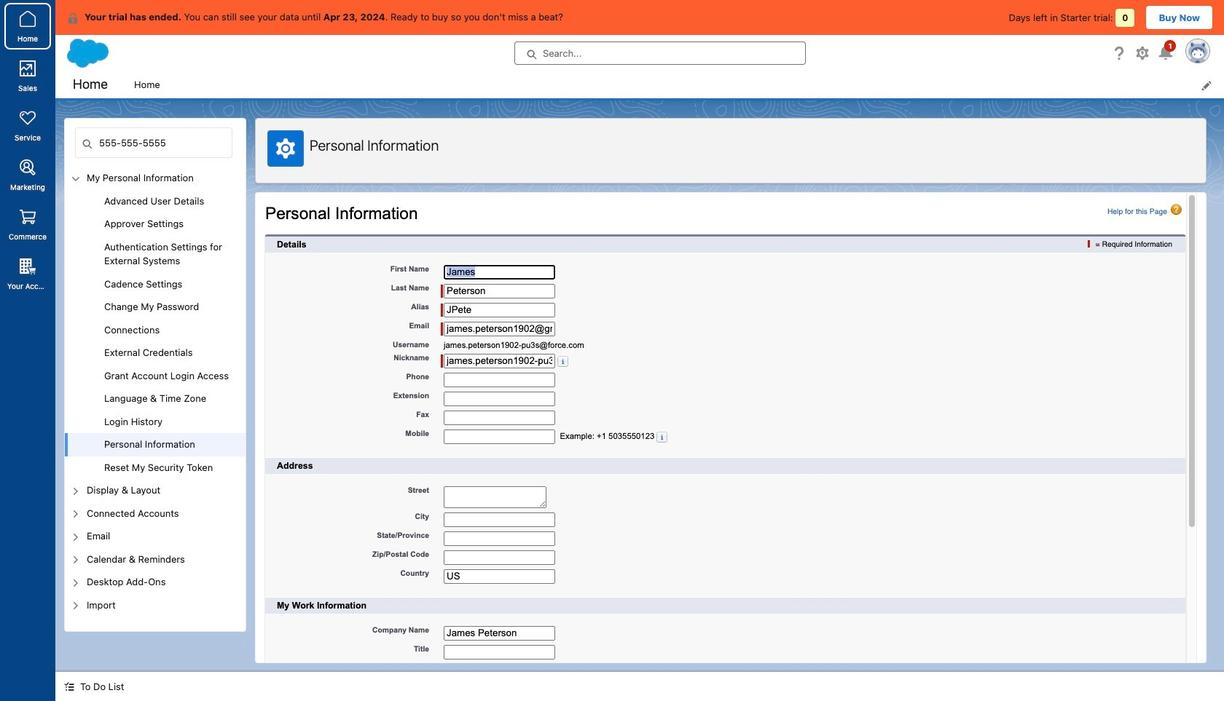 Task type: describe. For each thing, give the bounding box(es) containing it.
0 vertical spatial text default image
[[67, 12, 79, 24]]

1 vertical spatial text default image
[[64, 682, 74, 693]]



Task type: vqa. For each thing, say whether or not it's contained in the screenshot.
status
no



Task type: locate. For each thing, give the bounding box(es) containing it.
Quick Find search field
[[75, 128, 233, 158]]

setup tree tree
[[65, 167, 246, 632]]

text default image
[[67, 12, 79, 24], [64, 682, 74, 693]]

personal information tree item
[[65, 434, 246, 457]]

list
[[125, 71, 1225, 98]]

my personal information tree item
[[65, 167, 246, 480]]

group
[[65, 190, 246, 480]]



